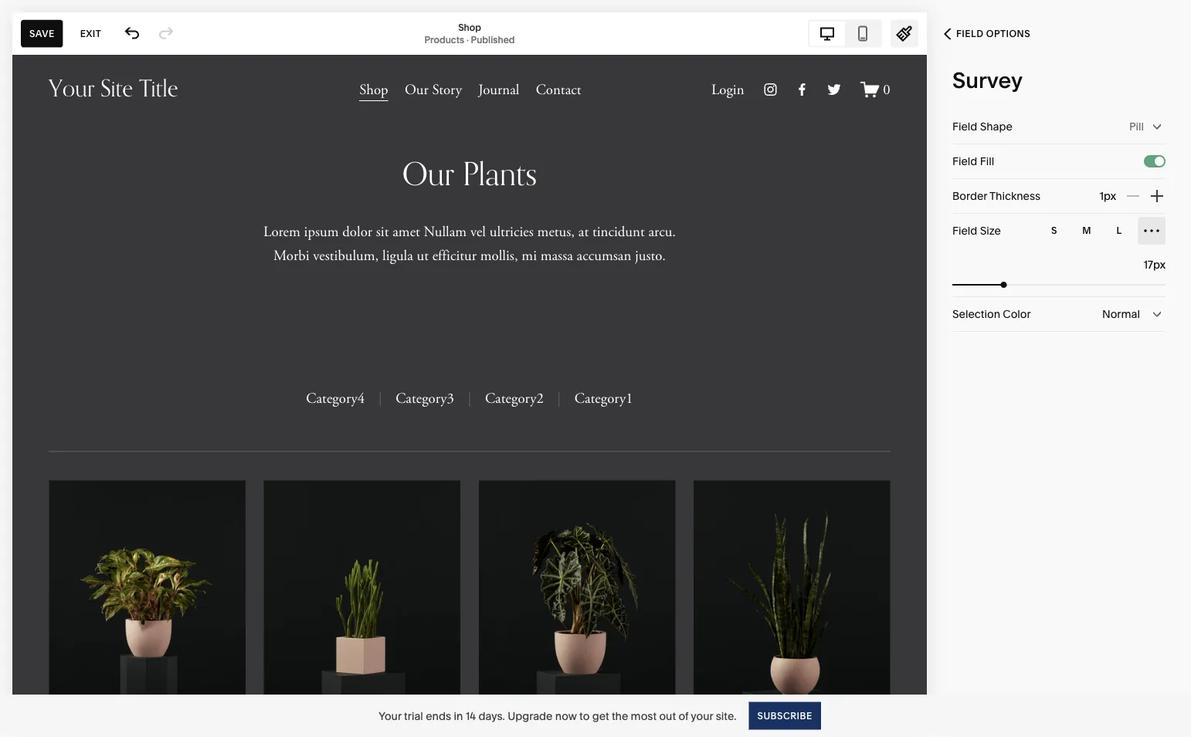 Task type: describe. For each thing, give the bounding box(es) containing it.
save button
[[21, 20, 63, 48]]

normal
[[1103, 308, 1140, 321]]

border thickness
[[953, 190, 1041, 203]]

pill
[[1129, 120, 1144, 133]]

selection
[[953, 308, 1001, 321]]

now
[[555, 710, 577, 723]]

field size
[[953, 224, 1001, 238]]

to
[[580, 710, 590, 723]]

of
[[679, 710, 689, 723]]

in
[[454, 710, 463, 723]]

option group containing s
[[1041, 217, 1166, 245]]

size
[[980, 224, 1001, 238]]

14
[[466, 710, 476, 723]]

get
[[592, 710, 609, 723]]

site.
[[716, 710, 737, 723]]

upgrade
[[508, 710, 553, 723]]

your
[[379, 710, 402, 723]]

fill
[[980, 155, 994, 168]]

field shape
[[953, 120, 1013, 133]]

s
[[1052, 225, 1058, 236]]

your trial ends in 14 days. upgrade now to get the most out of your site.
[[379, 710, 737, 723]]

color
[[1003, 308, 1031, 321]]

shop products · published
[[425, 22, 515, 45]]

options
[[986, 28, 1031, 39]]

exit
[[80, 28, 101, 39]]

field for field size
[[953, 224, 978, 238]]

field options
[[956, 28, 1031, 39]]

trial
[[404, 710, 423, 723]]

thickness
[[990, 190, 1041, 203]]

published
[[471, 34, 515, 45]]

ends
[[426, 710, 451, 723]]

most
[[631, 710, 657, 723]]

field for field shape
[[953, 120, 978, 133]]



Task type: locate. For each thing, give the bounding box(es) containing it.
subscribe button
[[749, 703, 821, 731]]

m
[[1083, 225, 1092, 236]]

l
[[1117, 225, 1122, 236]]

shape
[[980, 120, 1013, 133]]

survey
[[953, 67, 1023, 93]]

·
[[467, 34, 469, 45]]

exit button
[[72, 20, 110, 48]]

option group
[[1041, 217, 1166, 245]]

out
[[659, 710, 676, 723]]

shop
[[458, 22, 481, 33]]

the
[[612, 710, 628, 723]]

selection color
[[953, 308, 1031, 321]]

field for field options
[[956, 28, 984, 39]]

None range field
[[953, 282, 1166, 288]]

field left 'shape'
[[953, 120, 978, 133]]

tab list
[[810, 21, 881, 46]]

field fill
[[953, 155, 994, 168]]

field for field fill
[[953, 155, 978, 168]]

field inside button
[[956, 28, 984, 39]]

None field
[[1115, 257, 1166, 274], [953, 297, 1166, 331], [1115, 257, 1166, 274], [953, 297, 1166, 331]]

field left options
[[956, 28, 984, 39]]

save
[[29, 28, 55, 39]]

None checkbox
[[1155, 157, 1164, 166]]

field options button
[[927, 17, 1048, 51]]

border
[[953, 190, 987, 203]]

your
[[691, 710, 713, 723]]

subscribe
[[758, 711, 813, 722]]

days.
[[479, 710, 505, 723]]

field left size at the right
[[953, 224, 978, 238]]

Border Thickness field
[[1065, 179, 1116, 213]]

products
[[425, 34, 464, 45]]

field
[[956, 28, 984, 39], [953, 120, 978, 133], [953, 155, 978, 168], [953, 224, 978, 238]]

field left fill at top right
[[953, 155, 978, 168]]



Task type: vqa. For each thing, say whether or not it's contained in the screenshot.
the
yes



